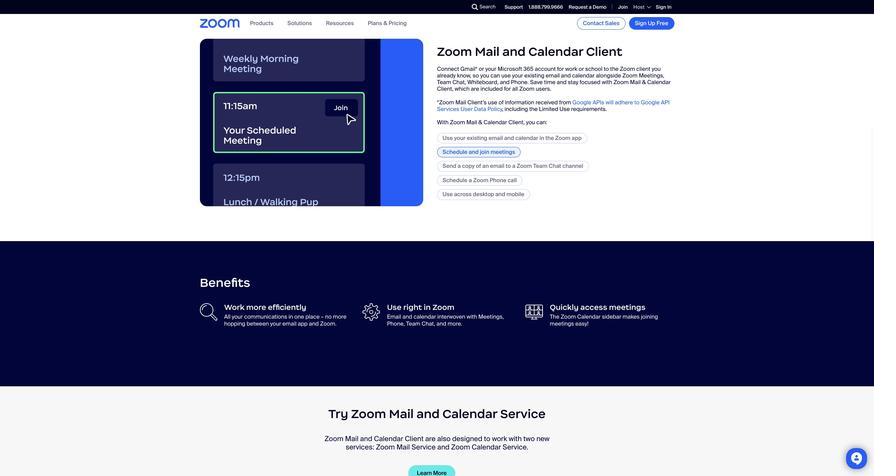 Task type: locate. For each thing, give the bounding box(es) containing it.
the right 'school'
[[611, 65, 619, 73]]

hopping
[[224, 320, 245, 327]]

zoom right alongside
[[623, 72, 638, 79]]

existing up the schedule and join meetings on the top
[[467, 134, 488, 142]]

0 vertical spatial meetings,
[[639, 72, 665, 79]]

schedule
[[443, 148, 468, 156], [443, 177, 468, 184]]

1 horizontal spatial with
[[509, 434, 522, 443]]

schedule for schedule a zoom phone call
[[443, 177, 468, 184]]

a inside schedule a zoom phone call button
[[469, 177, 472, 184]]

zoom inside 'use right in zoom email and calendar interwoven with meetings, phone, team chat, and more.'
[[433, 303, 455, 312]]

or right gmail*
[[479, 65, 484, 73]]

1 google from the left
[[573, 99, 592, 106]]

1 vertical spatial client,
[[509, 119, 525, 126]]

sign inside sign up free link
[[635, 20, 647, 27]]

0 vertical spatial calendar
[[572, 72, 595, 79]]

1 horizontal spatial team
[[437, 79, 451, 86]]

in right right at the bottom left of page
[[424, 303, 431, 312]]

email
[[546, 72, 560, 79], [489, 134, 503, 142], [490, 162, 505, 170], [283, 320, 297, 327]]

calendar down right at the bottom left of page
[[414, 313, 436, 321]]

1 horizontal spatial meetings,
[[639, 72, 665, 79]]

0 vertical spatial with
[[602, 79, 612, 86]]

use inside 'use right in zoom email and calendar interwoven with meetings, phone, team chat, and more.'
[[387, 303, 402, 312]]

chat, down right at the bottom left of page
[[422, 320, 435, 327]]

use for and
[[443, 191, 453, 198]]

1 horizontal spatial service
[[500, 406, 546, 422]]

send
[[443, 162, 457, 170]]

more right no
[[333, 313, 347, 321]]

join link
[[618, 4, 628, 10]]

client inside zoom mail and calendar client element
[[586, 44, 623, 60]]

request a demo link
[[569, 4, 607, 10]]

schedule a zoom phone call
[[443, 177, 517, 184]]

with
[[602, 79, 612, 86], [467, 313, 477, 321], [509, 434, 522, 443]]

two
[[524, 434, 535, 443]]

use inside button
[[443, 134, 453, 142]]

the
[[611, 65, 619, 73], [530, 105, 538, 113], [546, 134, 554, 142]]

your up whiteboard,
[[486, 65, 497, 73]]

or
[[479, 65, 484, 73], [579, 65, 584, 73]]

contact sales link
[[577, 17, 626, 30]]

zoom up chat
[[555, 134, 571, 142]]

1 horizontal spatial more
[[333, 313, 347, 321]]

0 vertical spatial more
[[246, 303, 266, 312]]

support link
[[505, 4, 523, 10]]

zoom
[[437, 44, 472, 60], [620, 65, 635, 73], [623, 72, 638, 79], [614, 79, 629, 86], [520, 85, 535, 93], [450, 119, 465, 126], [555, 134, 571, 142], [517, 162, 532, 170], [473, 177, 489, 184], [433, 303, 455, 312], [561, 313, 576, 321], [351, 406, 386, 422], [325, 434, 344, 443], [376, 443, 395, 452], [451, 443, 470, 452]]

schedule down send
[[443, 177, 468, 184]]

1 horizontal spatial client,
[[509, 119, 525, 126]]

meetings
[[491, 148, 515, 156], [609, 303, 646, 312], [550, 320, 574, 327]]

use right can
[[502, 72, 511, 79]]

1 horizontal spatial use
[[502, 72, 511, 79]]

with right more. on the bottom right of the page
[[467, 313, 477, 321]]

client left also
[[405, 434, 424, 443]]

calendar inside connect gmail* or your microsoft 365 account for work or school to the zoom client you already know, so you can use your existing email and calendar alongside zoom meetings, team chat, whiteboard, and phone. save time and stay focused with zoom mail & calendar client, which are included for all zoom users.
[[648, 79, 671, 86]]

1 vertical spatial &
[[642, 79, 646, 86]]

zoom inside button
[[555, 134, 571, 142]]

to inside google apis will adhere to google api services user data policy
[[635, 99, 640, 106]]

alongside
[[596, 72, 621, 79]]

with right focused
[[602, 79, 612, 86]]

1 vertical spatial in
[[424, 303, 431, 312]]

0 horizontal spatial team
[[406, 320, 420, 327]]

schedule up send
[[443, 148, 468, 156]]

use for zoom
[[387, 303, 402, 312]]

0 vertical spatial for
[[557, 65, 564, 73]]

existing up users.
[[525, 72, 545, 79]]

zoom down the quickly at the bottom right of the page
[[561, 313, 576, 321]]

0 horizontal spatial work
[[492, 434, 507, 443]]

plans & pricing link
[[368, 20, 407, 27]]

1 vertical spatial schedule
[[443, 177, 468, 184]]

are
[[471, 85, 479, 93], [425, 434, 436, 443]]

adhere
[[615, 99, 633, 106]]

0 vertical spatial app
[[572, 134, 582, 142]]

2 horizontal spatial calendar
[[572, 72, 595, 79]]

1 vertical spatial existing
[[467, 134, 488, 142]]

1 vertical spatial more
[[333, 313, 347, 321]]

solutions
[[288, 20, 312, 27]]

& down 'client'
[[642, 79, 646, 86]]

try zoom mail and calendar service
[[329, 406, 546, 422]]

0 horizontal spatial with
[[467, 313, 477, 321]]

team down right at the bottom left of page
[[406, 320, 420, 327]]

0 horizontal spatial google
[[573, 99, 592, 106]]

0 horizontal spatial for
[[504, 85, 511, 93]]

0 vertical spatial work
[[566, 65, 578, 73]]

and inside button
[[504, 134, 514, 142]]

gmail*
[[461, 65, 478, 73]]

1 vertical spatial for
[[504, 85, 511, 93]]

meetings inside button
[[491, 148, 515, 156]]

1 horizontal spatial work
[[566, 65, 578, 73]]

send a copy of an email to a zoom team chat channel button
[[437, 161, 589, 172]]

client for zoom mail and calendar client are also designed to work with two new services: zoom mail service and zoom calendar service.
[[405, 434, 424, 443]]

email right the an
[[490, 162, 505, 170]]

existing inside connect gmail* or your microsoft 365 account for work or school to the zoom client you already know, so you can use your existing email and calendar alongside zoom meetings, team chat, whiteboard, and phone. save time and stay focused with zoom mail & calendar client, which are included for all zoom users.
[[525, 72, 545, 79]]

1 horizontal spatial the
[[546, 134, 554, 142]]

1 vertical spatial sign
[[635, 20, 647, 27]]

pricing
[[389, 20, 407, 27]]

app left "–"
[[298, 320, 308, 327]]

support
[[505, 4, 523, 10]]

0 vertical spatial &
[[384, 20, 387, 27]]

1 horizontal spatial app
[[572, 134, 582, 142]]

request a demo
[[569, 4, 607, 10]]

email inside work more efficiently all your communications in one place – no more hopping between your email app and zoom.
[[283, 320, 297, 327]]

plans
[[368, 20, 382, 27]]

0 horizontal spatial meetings,
[[479, 313, 504, 321]]

, including the limited use requirements.
[[502, 105, 607, 113]]

client, down 'including'
[[509, 119, 525, 126]]

zoom right services:
[[376, 443, 395, 452]]

11:15am your scheduled meeting image
[[200, 39, 423, 206]]

call
[[508, 177, 517, 184]]

1 horizontal spatial calendar
[[516, 134, 538, 142]]

meetings down use your existing email and calendar in the zoom app button
[[491, 148, 515, 156]]

0 vertical spatial the
[[611, 65, 619, 73]]

in down can:
[[540, 134, 544, 142]]

0 horizontal spatial you
[[480, 72, 490, 79]]

1 horizontal spatial existing
[[525, 72, 545, 79]]

2 or from the left
[[579, 65, 584, 73]]

use your existing email and calendar in the zoom app
[[443, 134, 582, 142]]

right
[[404, 303, 422, 312]]

with left two
[[509, 434, 522, 443]]

to right adhere
[[635, 99, 640, 106]]

your
[[486, 65, 497, 73], [512, 72, 523, 79], [454, 134, 466, 142], [232, 313, 243, 321], [270, 320, 281, 327]]

a down copy
[[469, 177, 472, 184]]

calendar down can:
[[516, 134, 538, 142]]

0 vertical spatial are
[[471, 85, 479, 93]]

to right 'school'
[[604, 65, 609, 73]]

mail inside connect gmail* or your microsoft 365 account for work or school to the zoom client you already know, so you can use your existing email and calendar alongside zoom meetings, team chat, whiteboard, and phone. save time and stay focused with zoom mail & calendar client, which are included for all zoom users.
[[630, 79, 641, 86]]

in inside work more efficiently all your communications in one place – no more hopping between your email app and zoom.
[[289, 313, 293, 321]]

already
[[437, 72, 456, 79]]

or left 'school'
[[579, 65, 584, 73]]

mail
[[475, 44, 500, 60], [630, 79, 641, 86], [456, 99, 466, 106], [467, 119, 477, 126], [389, 406, 414, 422], [345, 434, 359, 443], [397, 443, 410, 452]]

sign up free link
[[629, 17, 675, 30]]

team left chat
[[533, 162, 548, 170]]

1 vertical spatial chat,
[[422, 320, 435, 327]]

your left '365'
[[512, 72, 523, 79]]

client, up *zoom
[[437, 85, 454, 93]]

information
[[505, 99, 535, 106]]

1 horizontal spatial are
[[471, 85, 479, 93]]

schedule and join meetings button
[[437, 147, 521, 158]]

1 horizontal spatial sign
[[656, 4, 666, 10]]

the inside button
[[546, 134, 554, 142]]

to inside zoom mail and calendar client are also designed to work with two new services: zoom mail service and zoom calendar service.
[[484, 434, 491, 443]]

in for existing
[[540, 134, 544, 142]]

of
[[499, 99, 504, 106], [476, 162, 481, 170]]

& down data
[[479, 119, 483, 126]]

1 horizontal spatial or
[[579, 65, 584, 73]]

no
[[325, 313, 332, 321]]

app inside work more efficiently all your communications in one place – no more hopping between your email app and zoom.
[[298, 320, 308, 327]]

1 vertical spatial service
[[412, 443, 436, 452]]

2 horizontal spatial &
[[642, 79, 646, 86]]

2 vertical spatial in
[[289, 313, 293, 321]]

work inside connect gmail* or your microsoft 365 account for work or school to the zoom client you already know, so you can use your existing email and calendar alongside zoom meetings, team chat, whiteboard, and phone. save time and stay focused with zoom mail & calendar client, which are included for all zoom users.
[[566, 65, 578, 73]]

apis
[[593, 99, 605, 106]]

zoom inside 'quickly access meetings the zoom calendar sidebar makes joining meetings easy!'
[[561, 313, 576, 321]]

sign left up
[[635, 20, 647, 27]]

use your existing email and calendar in the zoom app button
[[437, 133, 588, 143]]

*zoom
[[437, 99, 454, 106]]

1 horizontal spatial of
[[499, 99, 504, 106]]

the left limited
[[530, 105, 538, 113]]

chat,
[[453, 79, 466, 86], [422, 320, 435, 327]]

search
[[480, 3, 496, 10]]

client inside zoom mail and calendar client are also designed to work with two new services: zoom mail service and zoom calendar service.
[[405, 434, 424, 443]]

send a copy of an email to a zoom team chat channel
[[443, 162, 584, 170]]

0 vertical spatial meetings
[[491, 148, 515, 156]]

0 vertical spatial service
[[500, 406, 546, 422]]

0 vertical spatial client
[[586, 44, 623, 60]]

& right the plans at the left top
[[384, 20, 387, 27]]

0 vertical spatial team
[[437, 79, 451, 86]]

1 vertical spatial calendar
[[516, 134, 538, 142]]

sign for sign in
[[656, 4, 666, 10]]

of down included
[[499, 99, 504, 106]]

0 horizontal spatial app
[[298, 320, 308, 327]]

to up 'call'
[[506, 162, 511, 170]]

1 vertical spatial work
[[492, 434, 507, 443]]

1 vertical spatial are
[[425, 434, 436, 443]]

0 vertical spatial use
[[502, 72, 511, 79]]

for right account
[[557, 65, 564, 73]]

calendar
[[572, 72, 595, 79], [516, 134, 538, 142], [414, 313, 436, 321]]

team down the connect
[[437, 79, 451, 86]]

email down 'efficiently' at the bottom of page
[[283, 320, 297, 327]]

google apis will adhere to google api services user data policy link
[[437, 99, 670, 113]]

of left the an
[[476, 162, 481, 170]]

resources
[[326, 20, 354, 27]]

sign
[[656, 4, 666, 10], [635, 20, 647, 27]]

2 vertical spatial &
[[479, 119, 483, 126]]

google left apis
[[573, 99, 592, 106]]

app
[[572, 134, 582, 142], [298, 320, 308, 327]]

team inside 'use right in zoom email and calendar interwoven with meetings, phone, team chat, and more.'
[[406, 320, 420, 327]]

copy
[[462, 162, 475, 170]]

client for zoom mail and calendar client
[[586, 44, 623, 60]]

zoom right all
[[520, 85, 535, 93]]

also
[[437, 434, 451, 443]]

0 horizontal spatial client
[[405, 434, 424, 443]]

use left ","
[[488, 99, 498, 106]]

client up 'school'
[[586, 44, 623, 60]]

place
[[306, 313, 320, 321]]

schedule for schedule and join meetings
[[443, 148, 468, 156]]

api
[[661, 99, 670, 106]]

use across desktop and mobile button
[[437, 189, 530, 200]]

1 vertical spatial with
[[467, 313, 477, 321]]

0 vertical spatial existing
[[525, 72, 545, 79]]

use up email
[[387, 303, 402, 312]]

2 horizontal spatial with
[[602, 79, 612, 86]]

to inside button
[[506, 162, 511, 170]]

join
[[480, 148, 490, 156]]

email down with zoom mail & calendar client, you can:
[[489, 134, 503, 142]]

0 vertical spatial sign
[[656, 4, 666, 10]]

email inside connect gmail* or your microsoft 365 account for work or school to the zoom client you already know, so you can use your existing email and calendar alongside zoom meetings, team chat, whiteboard, and phone. save time and stay focused with zoom mail & calendar client, which are included for all zoom users.
[[546, 72, 560, 79]]

can
[[491, 72, 500, 79]]

0 vertical spatial client,
[[437, 85, 454, 93]]

a left demo
[[589, 4, 592, 10]]

2 schedule from the top
[[443, 177, 468, 184]]

None search field
[[446, 1, 474, 13]]

0 horizontal spatial meetings
[[491, 148, 515, 156]]

0 vertical spatial of
[[499, 99, 504, 106]]

app up channel
[[572, 134, 582, 142]]

meetings,
[[639, 72, 665, 79], [479, 313, 504, 321]]

calendar left alongside
[[572, 72, 595, 79]]

2 vertical spatial meetings
[[550, 320, 574, 327]]

0 horizontal spatial &
[[384, 20, 387, 27]]

2 horizontal spatial in
[[540, 134, 544, 142]]

client
[[586, 44, 623, 60], [405, 434, 424, 443]]

1 horizontal spatial google
[[641, 99, 660, 106]]

1 vertical spatial meetings,
[[479, 313, 504, 321]]

chat, down gmail*
[[453, 79, 466, 86]]

0 horizontal spatial are
[[425, 434, 436, 443]]

you left can:
[[526, 119, 535, 126]]

the down can:
[[546, 134, 554, 142]]

2 horizontal spatial team
[[533, 162, 548, 170]]

contact
[[583, 20, 604, 27]]

across
[[454, 191, 472, 198]]

email up users.
[[546, 72, 560, 79]]

request
[[569, 4, 588, 10]]

1 horizontal spatial chat,
[[453, 79, 466, 86]]

use for email
[[443, 134, 453, 142]]

contact sales
[[583, 20, 620, 27]]

meetings up makes
[[609, 303, 646, 312]]

calendar inside button
[[516, 134, 538, 142]]

products button
[[250, 20, 274, 27]]

0 vertical spatial chat,
[[453, 79, 466, 86]]

1 vertical spatial meetings
[[609, 303, 646, 312]]

2 vertical spatial calendar
[[414, 313, 436, 321]]

existing
[[525, 72, 545, 79], [467, 134, 488, 142]]

for left all
[[504, 85, 511, 93]]

0 horizontal spatial client,
[[437, 85, 454, 93]]

use left the across
[[443, 191, 453, 198]]

data
[[474, 105, 486, 113]]

new
[[537, 434, 550, 443]]

2 vertical spatial the
[[546, 134, 554, 142]]

1 vertical spatial of
[[476, 162, 481, 170]]

people on a computer screen image
[[526, 303, 543, 321]]

1 vertical spatial client
[[405, 434, 424, 443]]

a up 'call'
[[512, 162, 516, 170]]

demo
[[593, 4, 607, 10]]

google left the api
[[641, 99, 660, 106]]

use inside button
[[443, 191, 453, 198]]

your up the schedule and join meetings on the top
[[454, 134, 466, 142]]

work up stay
[[566, 65, 578, 73]]

search image
[[472, 4, 478, 10], [472, 4, 478, 10]]

& inside connect gmail* or your microsoft 365 account for work or school to the zoom client you already know, so you can use your existing email and calendar alongside zoom meetings, team chat, whiteboard, and phone. save time and stay focused with zoom mail & calendar client, which are included for all zoom users.
[[642, 79, 646, 86]]

more
[[246, 303, 266, 312], [333, 313, 347, 321]]

to right designed
[[484, 434, 491, 443]]

your inside button
[[454, 134, 466, 142]]

team
[[437, 79, 451, 86], [533, 162, 548, 170], [406, 320, 420, 327]]

in left one
[[289, 313, 293, 321]]

are left also
[[425, 434, 436, 443]]

meetings, inside connect gmail* or your microsoft 365 account for work or school to the zoom client you already know, so you can use your existing email and calendar alongside zoom meetings, team chat, whiteboard, and phone. save time and stay focused with zoom mail & calendar client, which are included for all zoom users.
[[639, 72, 665, 79]]

1 schedule from the top
[[443, 148, 468, 156]]

work left two
[[492, 434, 507, 443]]

microsoft
[[498, 65, 522, 73]]

app inside button
[[572, 134, 582, 142]]

calendar
[[529, 44, 584, 60], [648, 79, 671, 86], [484, 119, 507, 126], [577, 313, 601, 321], [443, 406, 498, 422], [374, 434, 403, 443], [472, 443, 501, 452]]

0 horizontal spatial sign
[[635, 20, 647, 27]]

use down with
[[443, 134, 453, 142]]

0 horizontal spatial service
[[412, 443, 436, 452]]

service left also
[[412, 443, 436, 452]]

with
[[437, 119, 449, 126]]

a left copy
[[458, 162, 461, 170]]

host button
[[634, 4, 651, 10]]

and inside work more efficiently all your communications in one place – no more hopping between your email app and zoom.
[[309, 320, 319, 327]]

a for send a copy of an email to a zoom team chat channel
[[458, 162, 461, 170]]

products
[[250, 20, 274, 27]]

are right which
[[471, 85, 479, 93]]

zoom up "interwoven"
[[433, 303, 455, 312]]

1 horizontal spatial client
[[586, 44, 623, 60]]

0 vertical spatial schedule
[[443, 148, 468, 156]]

1 vertical spatial use
[[488, 99, 498, 106]]

0 horizontal spatial existing
[[467, 134, 488, 142]]

more up communications
[[246, 303, 266, 312]]

service inside zoom mail and calendar client are also designed to work with two new services: zoom mail service and zoom calendar service.
[[412, 443, 436, 452]]

in inside button
[[540, 134, 544, 142]]

use
[[502, 72, 511, 79], [488, 99, 498, 106]]

sign left in
[[656, 4, 666, 10]]

service up two
[[500, 406, 546, 422]]

2 horizontal spatial the
[[611, 65, 619, 73]]

in
[[540, 134, 544, 142], [424, 303, 431, 312], [289, 313, 293, 321]]

0 horizontal spatial in
[[289, 313, 293, 321]]

1 vertical spatial app
[[298, 320, 308, 327]]

with zoom mail & calendar client, you can:
[[437, 119, 547, 126]]

whiteboard,
[[468, 79, 499, 86]]

in for efficiently
[[289, 313, 293, 321]]

0 horizontal spatial the
[[530, 105, 538, 113]]

you
[[652, 65, 661, 73], [480, 72, 490, 79], [526, 119, 535, 126]]

2 vertical spatial with
[[509, 434, 522, 443]]

1 horizontal spatial meetings
[[550, 320, 574, 327]]

1 horizontal spatial in
[[424, 303, 431, 312]]

meetings down the quickly at the bottom right of the page
[[550, 320, 574, 327]]

1 or from the left
[[479, 65, 484, 73]]

you right so
[[480, 72, 490, 79]]

you right 'client'
[[652, 65, 661, 73]]

team inside connect gmail* or your microsoft 365 account for work or school to the zoom client you already know, so you can use your existing email and calendar alongside zoom meetings, team chat, whiteboard, and phone. save time and stay focused with zoom mail & calendar client, which are included for all zoom users.
[[437, 79, 451, 86]]

0 vertical spatial in
[[540, 134, 544, 142]]

0 horizontal spatial chat,
[[422, 320, 435, 327]]



Task type: vqa. For each thing, say whether or not it's contained in the screenshot.
Schedule A Zoom Phone Call button
yes



Task type: describe. For each thing, give the bounding box(es) containing it.
phone.
[[511, 79, 529, 86]]

phone
[[490, 177, 507, 184]]

designed
[[452, 434, 483, 443]]

calendar inside 'use right in zoom email and calendar interwoven with meetings, phone, team chat, and more.'
[[414, 313, 436, 321]]

*zoom mail client's use of information received from
[[437, 99, 573, 106]]

phone,
[[387, 320, 405, 327]]

client's
[[468, 99, 487, 106]]

schedule and join meetings
[[443, 148, 515, 156]]

2 horizontal spatial meetings
[[609, 303, 646, 312]]

included
[[481, 85, 503, 93]]

a for schedule a zoom phone call
[[469, 177, 472, 184]]

zoom right with
[[450, 119, 465, 126]]

joining
[[641, 313, 658, 321]]

your right the between at the left bottom
[[270, 320, 281, 327]]

solutions button
[[288, 20, 312, 27]]

gear image
[[363, 303, 380, 321]]

connect gmail* or your microsoft 365 account for work or school to the zoom client you already know, so you can use your existing email and calendar alongside zoom meetings, team chat, whiteboard, and phone. save time and stay focused with zoom mail & calendar client, which are included for all zoom users.
[[437, 65, 671, 93]]

sign up free
[[635, 20, 669, 27]]

1 vertical spatial the
[[530, 105, 538, 113]]

interwoven
[[438, 313, 466, 321]]

1 horizontal spatial for
[[557, 65, 564, 73]]

schedule a zoom phone call button
[[437, 175, 523, 186]]

1.888.799.9666 link
[[529, 4, 563, 10]]

team inside button
[[533, 162, 548, 170]]

zoom up 'call'
[[517, 162, 532, 170]]

are inside zoom mail and calendar client are also designed to work with two new services: zoom mail service and zoom calendar service.
[[425, 434, 436, 443]]

services
[[437, 105, 459, 113]]

calendar inside 'quickly access meetings the zoom calendar sidebar makes joining meetings easy!'
[[577, 313, 601, 321]]

zoom right try
[[351, 406, 386, 422]]

with inside connect gmail* or your microsoft 365 account for work or school to the zoom client you already know, so you can use your existing email and calendar alongside zoom meetings, team chat, whiteboard, and phone. save time and stay focused with zoom mail & calendar client, which are included for all zoom users.
[[602, 79, 612, 86]]

between
[[247, 320, 269, 327]]

an
[[483, 162, 489, 170]]

of inside button
[[476, 162, 481, 170]]

with inside zoom mail and calendar client are also designed to work with two new services: zoom mail service and zoom calendar service.
[[509, 434, 522, 443]]

save
[[530, 79, 543, 86]]

work more efficiently all your communications in one place – no more hopping between your email app and zoom.
[[224, 303, 347, 327]]

zoom left 'client'
[[620, 65, 635, 73]]

magnifying glass image
[[200, 303, 217, 321]]

communications
[[244, 313, 287, 321]]

efficiently
[[268, 303, 306, 312]]

to inside connect gmail* or your microsoft 365 account for work or school to the zoom client you already know, so you can use your existing email and calendar alongside zoom meetings, team chat, whiteboard, and phone. save time and stay focused with zoom mail & calendar client, which are included for all zoom users.
[[604, 65, 609, 73]]

email inside button
[[489, 134, 503, 142]]

zoom mail and calendar client are also designed to work with two new services: zoom mail service and zoom calendar service.
[[325, 434, 550, 452]]

use across desktop and mobile
[[443, 191, 525, 198]]

all
[[224, 313, 231, 321]]

policy
[[488, 105, 502, 113]]

meetings, inside 'use right in zoom email and calendar interwoven with meetings, phone, team chat, and more.'
[[479, 313, 504, 321]]

received
[[536, 99, 558, 106]]

benefits
[[200, 275, 250, 290]]

time
[[544, 79, 556, 86]]

use inside connect gmail* or your microsoft 365 account for work or school to the zoom client you already know, so you can use your existing email and calendar alongside zoom meetings, team chat, whiteboard, and phone. save time and stay focused with zoom mail & calendar client, which are included for all zoom users.
[[502, 72, 511, 79]]

mobile
[[507, 191, 525, 198]]

with inside 'use right in zoom email and calendar interwoven with meetings, phone, team chat, and more.'
[[467, 313, 477, 321]]

users.
[[536, 85, 552, 93]]

zoom right also
[[451, 443, 470, 452]]

client, inside connect gmail* or your microsoft 365 account for work or school to the zoom client you already know, so you can use your existing email and calendar alongside zoom meetings, team chat, whiteboard, and phone. save time and stay focused with zoom mail & calendar client, which are included for all zoom users.
[[437, 85, 454, 93]]

will
[[606, 99, 614, 106]]

up
[[648, 20, 656, 27]]

your down work
[[232, 313, 243, 321]]

sign for sign up free
[[635, 20, 647, 27]]

are inside connect gmail* or your microsoft 365 account for work or school to the zoom client you already know, so you can use your existing email and calendar alongside zoom meetings, team chat, whiteboard, and phone. save time and stay focused with zoom mail & calendar client, which are included for all zoom users.
[[471, 85, 479, 93]]

chat, inside connect gmail* or your microsoft 365 account for work or school to the zoom client you already know, so you can use your existing email and calendar alongside zoom meetings, team chat, whiteboard, and phone. save time and stay focused with zoom mail & calendar client, which are included for all zoom users.
[[453, 79, 466, 86]]

sidebar
[[602, 313, 622, 321]]

use right limited
[[560, 105, 570, 113]]

makes
[[623, 313, 640, 321]]

365
[[524, 65, 534, 73]]

which
[[455, 85, 470, 93]]

existing inside button
[[467, 134, 488, 142]]

1.888.799.9666
[[529, 4, 563, 10]]

free
[[657, 20, 669, 27]]

work inside zoom mail and calendar client are also designed to work with two new services: zoom mail service and zoom calendar service.
[[492, 434, 507, 443]]

host
[[634, 4, 645, 10]]

including
[[505, 105, 528, 113]]

zoom.
[[320, 320, 337, 327]]

plans & pricing
[[368, 20, 407, 27]]

work
[[224, 303, 245, 312]]

the
[[550, 313, 560, 321]]

google apis will adhere to google api services user data policy
[[437, 99, 670, 113]]

zoom down try
[[325, 434, 344, 443]]

quickly access meetings the zoom calendar sidebar makes joining meetings easy!
[[550, 303, 658, 327]]

user
[[461, 105, 473, 113]]

email inside button
[[490, 162, 505, 170]]

quickly
[[550, 303, 579, 312]]

services:
[[346, 443, 374, 452]]

so
[[473, 72, 479, 79]]

client
[[637, 65, 651, 73]]

sales
[[605, 20, 620, 27]]

1 horizontal spatial &
[[479, 119, 483, 126]]

sign in link
[[656, 4, 672, 10]]

account
[[535, 65, 556, 73]]

email
[[387, 313, 401, 321]]

one
[[294, 313, 304, 321]]

zoom up adhere
[[614, 79, 629, 86]]

,
[[502, 105, 504, 113]]

calendar inside connect gmail* or your microsoft 365 account for work or school to the zoom client you already know, so you can use your existing email and calendar alongside zoom meetings, team chat, whiteboard, and phone. save time and stay focused with zoom mail & calendar client, which are included for all zoom users.
[[572, 72, 595, 79]]

can:
[[537, 119, 547, 126]]

0 horizontal spatial use
[[488, 99, 498, 106]]

a for request a demo
[[589, 4, 592, 10]]

resources button
[[326, 20, 354, 27]]

join
[[618, 4, 628, 10]]

zoom logo image
[[200, 19, 240, 28]]

zoom mail and calendar client element
[[200, 39, 675, 206]]

2 google from the left
[[641, 99, 660, 106]]

1 horizontal spatial you
[[526, 119, 535, 126]]

zoom up "use across desktop and mobile"
[[473, 177, 489, 184]]

the inside connect gmail* or your microsoft 365 account for work or school to the zoom client you already know, so you can use your existing email and calendar alongside zoom meetings, team chat, whiteboard, and phone. save time and stay focused with zoom mail & calendar client, which are included for all zoom users.
[[611, 65, 619, 73]]

0 horizontal spatial more
[[246, 303, 266, 312]]

use right in zoom email and calendar interwoven with meetings, phone, team chat, and more.
[[387, 303, 504, 327]]

2 horizontal spatial you
[[652, 65, 661, 73]]

zoom up the connect
[[437, 44, 472, 60]]

more.
[[448, 320, 463, 327]]

chat, inside 'use right in zoom email and calendar interwoven with meetings, phone, team chat, and more.'
[[422, 320, 435, 327]]

service.
[[503, 443, 529, 452]]

in inside 'use right in zoom email and calendar interwoven with meetings, phone, team chat, and more.'
[[424, 303, 431, 312]]

from
[[559, 99, 571, 106]]

try
[[329, 406, 348, 422]]

chat
[[549, 162, 561, 170]]

access
[[581, 303, 608, 312]]



